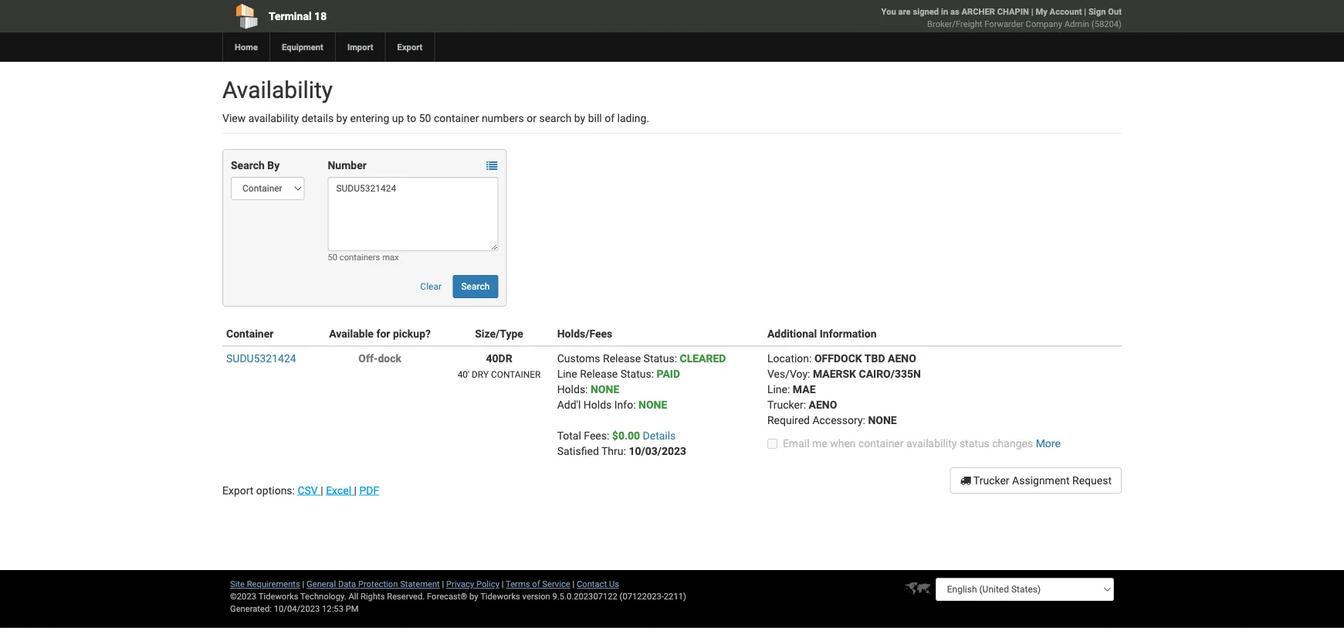 Task type: vqa. For each thing, say whether or not it's contained in the screenshot.
You are signed in as ARCHER CHAPIN | My Account | Sign Out Broker/Freight Forwarder Company Admin (58204)
yes



Task type: describe. For each thing, give the bounding box(es) containing it.
: left paid
[[652, 367, 654, 380]]

container
[[491, 369, 541, 380]]

| left pdf
[[354, 484, 357, 497]]

by inside "site requirements | general data protection statement | privacy policy | terms of service | contact us ©2023 tideworks technology. all rights reserved. forecast® by tideworks version 9.5.0.202307122 (07122023-2211) generated: 10/04/2023 12:53 pm"
[[470, 591, 479, 601]]

equipment link
[[270, 32, 335, 62]]

options:
[[256, 484, 295, 497]]

| up forecast®
[[442, 579, 444, 589]]

csv
[[298, 484, 318, 497]]

you
[[882, 7, 897, 17]]

reserved.
[[387, 591, 425, 601]]

terms of service link
[[506, 579, 571, 589]]

trucker
[[974, 474, 1010, 487]]

trucker:
[[768, 398, 807, 411]]

add'l
[[557, 398, 581, 411]]

1 horizontal spatial availability
[[907, 437, 957, 450]]

1 horizontal spatial 50
[[419, 112, 431, 124]]

satisfied
[[557, 445, 599, 457]]

12:53
[[322, 604, 344, 614]]

lading.
[[618, 112, 650, 124]]

bill
[[588, 112, 602, 124]]

10/04/2023
[[274, 604, 320, 614]]

1 vertical spatial container
[[859, 437, 904, 450]]

assignment
[[1013, 474, 1070, 487]]

0 horizontal spatial container
[[434, 112, 479, 124]]

©2023 tideworks
[[230, 591, 299, 601]]

search
[[540, 112, 572, 124]]

location
[[768, 352, 810, 365]]

9.5.0.202307122
[[553, 591, 618, 601]]

availability
[[222, 76, 333, 104]]

home
[[235, 42, 258, 52]]

to
[[407, 112, 417, 124]]

contact
[[577, 579, 607, 589]]

us
[[609, 579, 620, 589]]

export options: csv | excel | pdf
[[222, 484, 379, 497]]

max
[[382, 252, 399, 262]]

home link
[[222, 32, 270, 62]]

version
[[523, 591, 551, 601]]

csv link
[[298, 484, 321, 497]]

requirements
[[247, 579, 300, 589]]

total
[[557, 429, 582, 442]]

when
[[831, 437, 856, 450]]

statement
[[400, 579, 440, 589]]

terminal 18 link
[[222, 0, 584, 32]]

forecast®
[[427, 591, 468, 601]]

| up 9.5.0.202307122
[[573, 579, 575, 589]]

paid
[[657, 367, 681, 380]]

clear
[[421, 281, 442, 292]]

account
[[1050, 7, 1083, 17]]

request
[[1073, 474, 1112, 487]]

generated:
[[230, 604, 272, 614]]

50 containers max
[[328, 252, 399, 262]]

line:
[[768, 383, 791, 396]]

search for search
[[462, 281, 490, 292]]

| up tideworks
[[502, 579, 504, 589]]

0 vertical spatial status
[[644, 352, 675, 365]]

sudu5321424 link
[[226, 352, 296, 365]]

for
[[377, 327, 390, 340]]

in
[[942, 7, 949, 17]]

0 vertical spatial release
[[603, 352, 641, 365]]

location : offdock tbd aeno ves/voy: maersk cairo/335n line: mae trucker: aeno required accessory : none
[[768, 352, 922, 426]]

truck image
[[961, 475, 972, 486]]

accessory
[[813, 414, 863, 426]]

by
[[267, 159, 280, 171]]

0 horizontal spatial availability
[[249, 112, 299, 124]]

: up ves/voy:
[[810, 352, 812, 365]]

view availability details by entering up to 50 container numbers or search by bill of lading.
[[222, 112, 650, 124]]

holds:
[[557, 383, 588, 396]]

available for pickup?
[[329, 327, 431, 340]]

numbers
[[482, 112, 524, 124]]

show list image
[[487, 160, 498, 171]]

up
[[392, 112, 404, 124]]

equipment
[[282, 42, 324, 52]]

company
[[1026, 19, 1063, 29]]

container
[[226, 327, 274, 340]]

site
[[230, 579, 245, 589]]

$0.00
[[612, 429, 640, 442]]

my account link
[[1036, 7, 1083, 17]]

40dr 40' dry container
[[458, 352, 541, 380]]

sign
[[1089, 7, 1107, 17]]

1 vertical spatial release
[[580, 367, 618, 380]]

ves/voy:
[[768, 367, 811, 380]]

privacy
[[447, 579, 474, 589]]

18
[[314, 10, 327, 22]]

0 horizontal spatial none
[[591, 383, 620, 396]]

customs
[[557, 352, 601, 365]]

technology.
[[300, 591, 347, 601]]

10/03/2023
[[629, 445, 687, 457]]

privacy policy link
[[447, 579, 500, 589]]

required
[[768, 414, 810, 426]]

total fees: $0.00 details satisfied thru: 10/03/2023
[[557, 429, 687, 457]]

view
[[222, 112, 246, 124]]

details link
[[643, 429, 676, 442]]

off-dock
[[359, 352, 402, 365]]



Task type: locate. For each thing, give the bounding box(es) containing it.
search
[[231, 159, 265, 171], [462, 281, 490, 292]]

pm
[[346, 604, 359, 614]]

search right clear button
[[462, 281, 490, 292]]

containers
[[340, 252, 380, 262]]

export link
[[385, 32, 434, 62]]

aeno up cairo/335n
[[888, 352, 917, 365]]

2 horizontal spatial by
[[575, 112, 586, 124]]

50 right 'to'
[[419, 112, 431, 124]]

by
[[337, 112, 348, 124], [575, 112, 586, 124], [470, 591, 479, 601]]

forwarder
[[985, 19, 1024, 29]]

0 horizontal spatial aeno
[[809, 398, 838, 411]]

release down customs
[[580, 367, 618, 380]]

tbd
[[865, 352, 886, 365]]

trucker assignment request button
[[951, 467, 1122, 494]]

out
[[1109, 7, 1122, 17]]

0 horizontal spatial export
[[222, 484, 254, 497]]

status
[[644, 352, 675, 365], [621, 367, 652, 380]]

container right when
[[859, 437, 904, 450]]

none for line:
[[869, 414, 897, 426]]

None checkbox
[[768, 439, 778, 449]]

export for export options: csv | excel | pdf
[[222, 484, 254, 497]]

search inside search button
[[462, 281, 490, 292]]

2 vertical spatial none
[[869, 414, 897, 426]]

none up holds at the bottom left of page
[[591, 383, 620, 396]]

availability down availability
[[249, 112, 299, 124]]

1 vertical spatial availability
[[907, 437, 957, 450]]

1 vertical spatial search
[[462, 281, 490, 292]]

1 horizontal spatial aeno
[[888, 352, 917, 365]]

off-
[[359, 352, 378, 365]]

general data protection statement link
[[307, 579, 440, 589]]

1 vertical spatial none
[[639, 398, 668, 411]]

| left the general
[[302, 579, 305, 589]]

50
[[419, 112, 431, 124], [328, 252, 338, 262]]

of
[[605, 112, 615, 124], [532, 579, 540, 589]]

(58204)
[[1092, 19, 1122, 29]]

export down terminal 18 link
[[398, 42, 423, 52]]

| right csv
[[321, 484, 323, 497]]

1 horizontal spatial search
[[462, 281, 490, 292]]

export for export
[[398, 42, 423, 52]]

0 vertical spatial export
[[398, 42, 423, 52]]

aeno up accessory
[[809, 398, 838, 411]]

aeno
[[888, 352, 917, 365], [809, 398, 838, 411]]

pdf link
[[360, 484, 379, 497]]

size/type
[[475, 327, 524, 340]]

customs release status : cleared line release status : paid holds: none add'l holds info: none
[[557, 352, 726, 411]]

pickup?
[[393, 327, 431, 340]]

release right customs
[[603, 352, 641, 365]]

sudu5321424
[[226, 352, 296, 365]]

more
[[1036, 437, 1061, 450]]

status
[[960, 437, 990, 450]]

policy
[[477, 579, 500, 589]]

availability left status at the right bottom of the page
[[907, 437, 957, 450]]

sign out link
[[1089, 7, 1122, 17]]

(07122023-
[[620, 591, 664, 601]]

you are signed in as archer chapin | my account | sign out broker/freight forwarder company admin (58204)
[[882, 7, 1122, 29]]

line
[[557, 367, 578, 380]]

0 vertical spatial aeno
[[888, 352, 917, 365]]

2211)
[[664, 591, 687, 601]]

| left sign
[[1085, 7, 1087, 17]]

none right info:
[[639, 398, 668, 411]]

mae
[[793, 383, 816, 396]]

cairo/335n
[[859, 367, 922, 380]]

1 horizontal spatial of
[[605, 112, 615, 124]]

dock
[[378, 352, 402, 365]]

of inside "site requirements | general data protection statement | privacy policy | terms of service | contact us ©2023 tideworks technology. all rights reserved. forecast® by tideworks version 9.5.0.202307122 (07122023-2211) generated: 10/04/2023 12:53 pm"
[[532, 579, 540, 589]]

by right details
[[337, 112, 348, 124]]

maersk
[[813, 367, 857, 380]]

status left paid
[[621, 367, 652, 380]]

trucker assignment request
[[972, 474, 1112, 487]]

are
[[899, 7, 911, 17]]

: down cairo/335n
[[863, 414, 866, 426]]

1 horizontal spatial none
[[639, 398, 668, 411]]

as
[[951, 7, 960, 17]]

1 vertical spatial aeno
[[809, 398, 838, 411]]

offdock
[[815, 352, 863, 365]]

status up paid
[[644, 352, 675, 365]]

entering
[[350, 112, 390, 124]]

1 vertical spatial export
[[222, 484, 254, 497]]

email me when container availability status changes more
[[783, 437, 1061, 450]]

contact us link
[[577, 579, 620, 589]]

admin
[[1065, 19, 1090, 29]]

1 vertical spatial of
[[532, 579, 540, 589]]

protection
[[358, 579, 398, 589]]

import
[[348, 42, 374, 52]]

of up version
[[532, 579, 540, 589]]

availability
[[249, 112, 299, 124], [907, 437, 957, 450]]

excel
[[326, 484, 352, 497]]

none for holds:
[[639, 398, 668, 411]]

0 vertical spatial container
[[434, 112, 479, 124]]

none right accessory
[[869, 414, 897, 426]]

0 vertical spatial of
[[605, 112, 615, 124]]

none inside location : offdock tbd aeno ves/voy: maersk cairo/335n line: mae trucker: aeno required accessory : none
[[869, 414, 897, 426]]

holds
[[584, 398, 612, 411]]

clear button
[[412, 275, 450, 298]]

1 vertical spatial status
[[621, 367, 652, 380]]

by down privacy policy link
[[470, 591, 479, 601]]

export left 'options:'
[[222, 484, 254, 497]]

changes
[[993, 437, 1034, 450]]

site requirements | general data protection statement | privacy policy | terms of service | contact us ©2023 tideworks technology. all rights reserved. forecast® by tideworks version 9.5.0.202307122 (07122023-2211) generated: 10/04/2023 12:53 pm
[[230, 579, 687, 614]]

2 horizontal spatial none
[[869, 414, 897, 426]]

of right bill
[[605, 112, 615, 124]]

broker/freight
[[928, 19, 983, 29]]

terms
[[506, 579, 530, 589]]

: up paid
[[675, 352, 677, 365]]

0 horizontal spatial of
[[532, 579, 540, 589]]

Number text field
[[328, 177, 499, 251]]

0 horizontal spatial by
[[337, 112, 348, 124]]

0 vertical spatial availability
[[249, 112, 299, 124]]

import link
[[335, 32, 385, 62]]

search for search by
[[231, 159, 265, 171]]

search left by
[[231, 159, 265, 171]]

1 vertical spatial 50
[[328, 252, 338, 262]]

cleared
[[680, 352, 726, 365]]

0 vertical spatial 50
[[419, 112, 431, 124]]

archer
[[962, 7, 996, 17]]

| left my
[[1032, 7, 1034, 17]]

40dr
[[486, 352, 513, 365]]

1 horizontal spatial by
[[470, 591, 479, 601]]

info:
[[615, 398, 636, 411]]

0 vertical spatial search
[[231, 159, 265, 171]]

by left bill
[[575, 112, 586, 124]]

number
[[328, 159, 367, 171]]

container right 'to'
[[434, 112, 479, 124]]

0 horizontal spatial 50
[[328, 252, 338, 262]]

more link
[[1036, 437, 1061, 450]]

or
[[527, 112, 537, 124]]

thru:
[[602, 445, 626, 457]]

rights
[[361, 591, 385, 601]]

me
[[813, 437, 828, 450]]

0 vertical spatial none
[[591, 383, 620, 396]]

50 left the containers
[[328, 252, 338, 262]]

1 horizontal spatial export
[[398, 42, 423, 52]]

0 horizontal spatial search
[[231, 159, 265, 171]]

signed
[[913, 7, 939, 17]]

data
[[338, 579, 356, 589]]

additional information
[[768, 327, 877, 340]]

1 horizontal spatial container
[[859, 437, 904, 450]]

search by
[[231, 159, 280, 171]]



